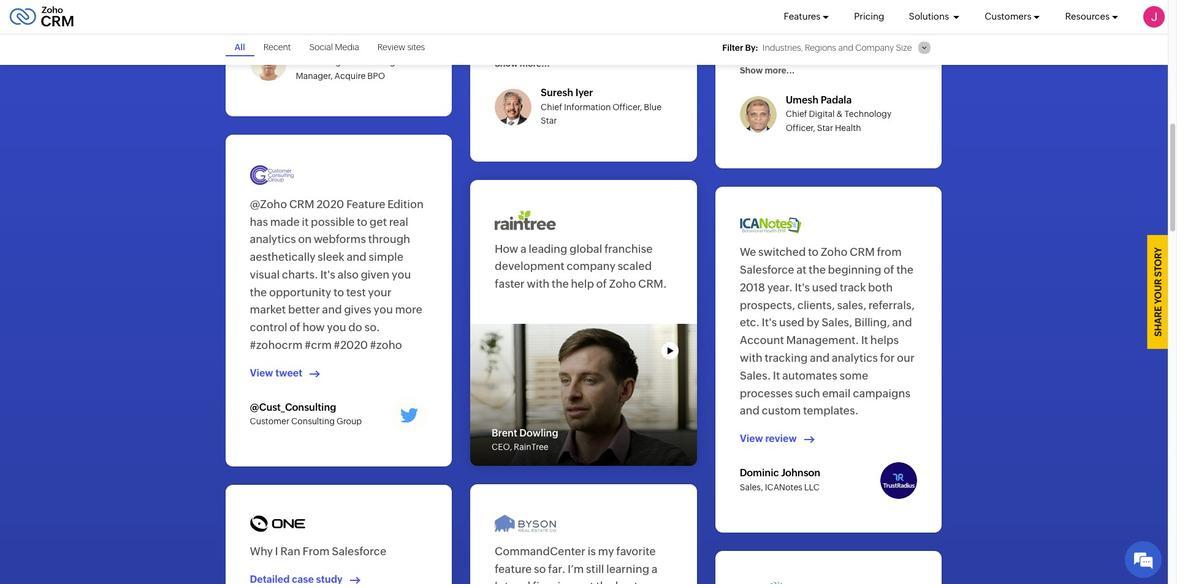 Task type: locate. For each thing, give the bounding box(es) containing it.
consulting
[[291, 417, 335, 427]]

show more...
[[495, 59, 550, 69], [740, 66, 795, 76]]

umesh
[[786, 94, 819, 106]]

1 horizontal spatial analytics
[[832, 352, 878, 365]]

analytics up some
[[832, 352, 878, 365]]

1 horizontal spatial has
[[653, 77, 671, 90]]

of up been
[[495, 77, 506, 90]]

#zohocrm
[[250, 339, 303, 352]]

more... up reviews
[[520, 59, 550, 69]]

1 horizontal spatial officer,
[[786, 123, 815, 133]]

filter by: industries, regions and company size
[[722, 43, 912, 53]]

@cust_consulting customer consulting group
[[250, 402, 362, 427]]

0 horizontal spatial it
[[302, 215, 309, 228]]

0 vertical spatial you
[[392, 268, 411, 281]]

you
[[392, 268, 411, 281], [374, 304, 393, 317], [327, 321, 346, 334]]

star down digital
[[817, 123, 833, 133]]

the left help
[[552, 278, 569, 291]]

1 horizontal spatial chief
[[786, 109, 807, 119]]

used up clients,
[[812, 281, 838, 294]]

with down development
[[527, 278, 550, 291]]

and right regions
[[838, 43, 853, 53]]

and down the feature
[[511, 581, 530, 585]]

of right help
[[596, 278, 607, 291]]

1 vertical spatial analytics
[[832, 352, 878, 365]]

sleek
[[318, 251, 345, 264]]

zoho up beginning
[[821, 246, 848, 259]]

it's down at
[[795, 281, 810, 294]]

1 vertical spatial you
[[374, 304, 393, 317]]

0 horizontal spatial show more...
[[495, 59, 550, 69]]

view tweet
[[250, 368, 302, 379]]

it down the billing,
[[861, 334, 868, 347]]

0 vertical spatial more
[[558, 60, 585, 72]]

0 horizontal spatial star
[[541, 116, 557, 126]]

icanotes
[[765, 483, 802, 493]]

1 horizontal spatial sales,
[[822, 317, 852, 329]]

from
[[302, 546, 330, 558]]

your
[[1153, 279, 1163, 305], [368, 286, 392, 299]]

chief down "suresh"
[[541, 102, 562, 112]]

it down tracking
[[773, 369, 780, 382]]

clients,
[[797, 299, 835, 312]]

the right at
[[809, 264, 826, 276]]

0 horizontal spatial view
[[250, 368, 273, 379]]

1 horizontal spatial it's
[[762, 317, 777, 329]]

billing,
[[854, 317, 890, 329]]

the
[[809, 264, 826, 276], [896, 264, 914, 276], [552, 278, 569, 291], [250, 286, 267, 299], [596, 581, 613, 585]]

1 horizontal spatial with
[[740, 352, 763, 365]]

show more... up reviews
[[495, 59, 550, 69]]

in
[[615, 77, 624, 90]]

opportunity
[[269, 286, 331, 299]]

0 horizontal spatial zoho
[[609, 278, 636, 291]]

@cust_consulting
[[250, 402, 336, 414]]

sales, up management.
[[822, 317, 852, 329]]

0 horizontal spatial more
[[395, 304, 422, 317]]

1 horizontal spatial crm
[[850, 246, 875, 259]]

0 vertical spatial officer,
[[613, 102, 642, 112]]

of inside @zoho crm 2020 feature edition has made it possible to get real analytics on webforms through aesthetically sleek and simple visual charts. it's also given you the opportunity to test your market better and gives you more control of how you do so. #zohocrm #crm #2020 #zoho
[[290, 321, 300, 334]]

through
[[368, 233, 410, 246]]

zoho inside the how a leading global franchise development company scaled faster with the help of zoho crm.
[[609, 278, 636, 291]]

1 horizontal spatial star
[[817, 123, 833, 133]]

0 horizontal spatial used
[[779, 317, 805, 329]]

1 vertical spatial sales,
[[740, 483, 763, 493]]

acquire
[[334, 71, 366, 81]]

star
[[541, 116, 557, 126], [817, 123, 833, 133]]

1 horizontal spatial all
[[599, 77, 612, 90]]

1 horizontal spatial show more...
[[740, 66, 795, 76]]

0 vertical spatial used
[[812, 281, 838, 294]]

of inside we switched to zoho crm from salesforce at the beginning of the 2018 year. it's used track both prospects, clients, sales, referrals, etc. it's used by sales, billing, and account management. it helps with tracking and analytics for our sales. it automates some processes such email campaigns and custom templates.
[[883, 264, 894, 276]]

also up test
[[337, 268, 359, 281]]

0 horizontal spatial also
[[337, 268, 359, 281]]

also inside 'teams have also pivoted to a more formal method of reviews via zoho. all in all, it has been a worthwhile investment.'
[[618, 42, 639, 55]]

more down teams
[[558, 60, 585, 72]]

share your story
[[1153, 248, 1163, 337]]

more... down industries, at the right of the page
[[765, 66, 795, 76]]

chief inside suresh iyer chief information officer, blue star
[[541, 102, 562, 112]]

salesforce up year. at the right of the page
[[740, 264, 794, 276]]

to inside 'teams have also pivoted to a more formal method of reviews via zoho. all in all, it has been a worthwhile investment.'
[[537, 60, 547, 72]]

your down given
[[368, 286, 392, 299]]

0 horizontal spatial it's
[[320, 268, 335, 281]]

1 vertical spatial it
[[773, 369, 780, 382]]

all left recent
[[234, 42, 245, 52]]

0 vertical spatial salesforce
[[740, 264, 794, 276]]

1 vertical spatial it
[[302, 215, 309, 228]]

track
[[840, 281, 866, 294]]

0 horizontal spatial analytics
[[250, 233, 296, 246]]

with inside the how a leading global franchise development company scaled faster with the help of zoho crm.
[[527, 278, 550, 291]]

1 vertical spatial also
[[337, 268, 359, 281]]

show up reviews
[[495, 59, 518, 69]]

1 horizontal spatial used
[[812, 281, 838, 294]]

tweet
[[275, 368, 302, 379]]

0 horizontal spatial chief
[[541, 102, 562, 112]]

you up so.
[[374, 304, 393, 317]]

i'm
[[568, 563, 584, 576]]

has inside 'teams have also pivoted to a more formal method of reviews via zoho. all in all, it has been a worthwhile investment.'
[[653, 77, 671, 90]]

your inside @zoho crm 2020 feature edition has made it possible to get real analytics on webforms through aesthetically sleek and simple visual charts. it's also given you the opportunity to test your market better and gives you more control of how you do so. #zohocrm #crm #2020 #zoho
[[368, 286, 392, 299]]

sales, down dominic at the right of the page
[[740, 483, 763, 493]]

view for we switched to zoho crm from salesforce at the beginning of the 2018 year. it's used track both prospects, clients, sales, referrals, etc. it's used by sales, billing, and account management. it helps with tracking and analytics for our sales. it automates some processes such email campaigns and custom templates.
[[740, 433, 763, 445]]

view left review
[[740, 433, 763, 445]]

customers
[[985, 11, 1031, 22]]

2 horizontal spatial it's
[[795, 281, 810, 294]]

raintree
[[514, 443, 549, 452]]

crm.
[[638, 278, 667, 291]]

and up how
[[322, 304, 342, 317]]

more up #zoho
[[395, 304, 422, 317]]

remar b search engine marketing manager, acquire bpo
[[296, 42, 395, 81]]

far.
[[548, 563, 565, 576]]

with
[[527, 278, 550, 291], [740, 352, 763, 365]]

0 horizontal spatial sales,
[[740, 483, 763, 493]]

story
[[1153, 248, 1163, 277]]

1 horizontal spatial it
[[861, 334, 868, 347]]

to left test
[[334, 286, 344, 299]]

a right how
[[520, 243, 526, 255]]

and down the referrals,
[[892, 317, 912, 329]]

you down simple
[[392, 268, 411, 281]]

0 horizontal spatial crm
[[289, 198, 314, 211]]

also
[[618, 42, 639, 55], [337, 268, 359, 281]]

view review
[[740, 433, 797, 445]]

show more... for umesh padala
[[740, 66, 795, 76]]

year.
[[767, 281, 793, 294]]

0 horizontal spatial your
[[368, 286, 392, 299]]

@zoho
[[250, 198, 287, 211]]

has down "@zoho"
[[250, 215, 268, 228]]

learning
[[606, 563, 649, 576]]

0 horizontal spatial more...
[[520, 59, 550, 69]]

umesh padala chief digital & technology officer, star health
[[786, 94, 892, 133]]

1 horizontal spatial zoho
[[821, 246, 848, 259]]

feature
[[495, 563, 532, 576]]

0 vertical spatial analytics
[[250, 233, 296, 246]]

more inside @zoho crm 2020 feature edition has made it possible to get real analytics on webforms through aesthetically sleek and simple visual charts. it's also given you the opportunity to test your market better and gives you more control of how you do so. #zohocrm #crm #2020 #zoho
[[395, 304, 422, 317]]

salesforce right from
[[332, 546, 386, 558]]

1 vertical spatial view
[[740, 433, 763, 445]]

crm up made
[[289, 198, 314, 211]]

still
[[586, 563, 604, 576]]

your down the story
[[1153, 279, 1163, 305]]

such
[[795, 387, 820, 400]]

better
[[288, 304, 320, 317]]

0 vertical spatial view
[[250, 368, 273, 379]]

franchise
[[604, 243, 653, 255]]

1 vertical spatial officer,
[[786, 123, 815, 133]]

officer, down all,
[[613, 102, 642, 112]]

and inside "filter by: industries, regions and company size"
[[838, 43, 853, 53]]

0 vertical spatial it
[[861, 334, 868, 347]]

blue
[[644, 102, 662, 112]]

0 vertical spatial crm
[[289, 198, 314, 211]]

0 vertical spatial with
[[527, 278, 550, 291]]

the down still
[[596, 581, 613, 585]]

formal
[[587, 60, 621, 72]]

the down visual
[[250, 286, 267, 299]]

1 horizontal spatial it
[[644, 77, 651, 90]]

dominic johnson sales, icanotes llc
[[740, 468, 820, 493]]

1 vertical spatial salesforce
[[332, 546, 386, 558]]

1 horizontal spatial also
[[618, 42, 639, 55]]

0 vertical spatial it
[[644, 77, 651, 90]]

1 vertical spatial zoho
[[609, 278, 636, 291]]

recent
[[263, 42, 291, 52]]

1 vertical spatial all
[[599, 77, 612, 90]]

it's down "prospects,"
[[762, 317, 777, 329]]

zoho down scaled in the right of the page
[[609, 278, 636, 291]]

chief down 'umesh'
[[786, 109, 807, 119]]

0 horizontal spatial salesforce
[[332, 546, 386, 558]]

has
[[653, 77, 671, 90], [250, 215, 268, 228]]

salesforce
[[740, 264, 794, 276], [332, 546, 386, 558]]

and
[[838, 43, 853, 53], [347, 251, 366, 264], [322, 304, 342, 317], [892, 317, 912, 329], [810, 352, 830, 365], [740, 405, 760, 418], [511, 581, 530, 585]]

it right all,
[[644, 77, 651, 90]]

email
[[822, 387, 851, 400]]

market
[[250, 304, 286, 317]]

it up on
[[302, 215, 309, 228]]

1 vertical spatial with
[[740, 352, 763, 365]]

star inside umesh padala chief digital & technology officer, star health
[[817, 123, 833, 133]]

has up "blue"
[[653, 77, 671, 90]]

to up reviews
[[537, 60, 547, 72]]

you left 'do'
[[327, 321, 346, 334]]

management.
[[786, 334, 859, 347]]

it's down sleek
[[320, 268, 335, 281]]

made
[[270, 215, 300, 228]]

more inside 'teams have also pivoted to a more formal method of reviews via zoho. all in all, it has been a worthwhile investment.'
[[558, 60, 585, 72]]

#crm
[[305, 339, 332, 352]]

1 horizontal spatial salesforce
[[740, 264, 794, 276]]

0 vertical spatial sales,
[[822, 317, 852, 329]]

of down from at the top
[[883, 264, 894, 276]]

a
[[549, 60, 555, 72], [523, 95, 530, 108], [520, 243, 526, 255], [651, 563, 658, 576]]

zoho
[[821, 246, 848, 259], [609, 278, 636, 291]]

chief inside umesh padala chief digital & technology officer, star health
[[786, 109, 807, 119]]

view for @zoho crm 2020 feature edition has made it possible to get real analytics on webforms through aesthetically sleek and simple visual charts. it's also given you the opportunity to test your market better and gives you more control of how you do so. #zohocrm #crm #2020 #zoho
[[250, 368, 273, 379]]

pivoted
[[495, 60, 535, 72]]

0 vertical spatial zoho
[[821, 246, 848, 259]]

method
[[623, 60, 664, 72]]

share your story link
[[1147, 235, 1169, 349]]

0 vertical spatial has
[[653, 77, 671, 90]]

with up sales.
[[740, 352, 763, 365]]

more... for umesh padala
[[765, 66, 795, 76]]

crm up beginning
[[850, 246, 875, 259]]

the inside the how a leading global franchise development company scaled faster with the help of zoho crm.
[[552, 278, 569, 291]]

officer, down digital
[[786, 123, 815, 133]]

view left tweet
[[250, 368, 273, 379]]

1 vertical spatial more
[[395, 304, 422, 317]]

and down webforms
[[347, 251, 366, 264]]

social
[[309, 42, 333, 52]]

0 horizontal spatial officer,
[[613, 102, 642, 112]]

features link
[[784, 0, 830, 34]]

1 horizontal spatial more...
[[765, 66, 795, 76]]

1 horizontal spatial show
[[740, 66, 763, 76]]

a down favorite
[[651, 563, 658, 576]]

also up method
[[618, 42, 639, 55]]

used left by
[[779, 317, 805, 329]]

show down by:
[[740, 66, 763, 76]]

1 horizontal spatial view
[[740, 433, 763, 445]]

of
[[495, 77, 506, 90], [883, 264, 894, 276], [596, 278, 607, 291], [290, 321, 300, 334]]

a inside the how a leading global franchise development company scaled faster with the help of zoho crm.
[[520, 243, 526, 255]]

features
[[784, 11, 820, 22]]

crm inside we switched to zoho crm from salesforce at the beginning of the 2018 year. it's used track both prospects, clients, sales, referrals, etc. it's used by sales, billing, and account management. it helps with tracking and analytics for our sales. it automates some processes such email campaigns and custom templates.
[[850, 246, 875, 259]]

also inside @zoho crm 2020 feature edition has made it possible to get real analytics on webforms through aesthetically sleek and simple visual charts. it's also given you the opportunity to test your market better and gives you more control of how you do so. #zohocrm #crm #2020 #zoho
[[337, 268, 359, 281]]

sales,
[[837, 299, 866, 312]]

to
[[537, 60, 547, 72], [357, 215, 367, 228], [808, 246, 819, 259], [334, 286, 344, 299]]

show
[[495, 59, 518, 69], [740, 66, 763, 76]]

0 vertical spatial also
[[618, 42, 639, 55]]

review
[[378, 42, 405, 52]]

james peterson image
[[1143, 6, 1165, 28]]

#2020
[[334, 339, 368, 352]]

analytics inside @zoho crm 2020 feature edition has made it possible to get real analytics on webforms through aesthetically sleek and simple visual charts. it's also given you the opportunity to test your market better and gives you more control of how you do so. #zohocrm #crm #2020 #zoho
[[250, 233, 296, 246]]

faster
[[495, 278, 525, 291]]

0 vertical spatial all
[[234, 42, 245, 52]]

review
[[765, 433, 797, 445]]

the inside commandcenter is my favorite feature so far. i'm still learning a lot and figuring out the best w
[[596, 581, 613, 585]]

all left in
[[599, 77, 612, 90]]

analytics up aesthetically
[[250, 233, 296, 246]]

to right switched
[[808, 246, 819, 259]]

commandcenter is my favorite feature so far. i'm still learning a lot and figuring out the best w
[[495, 546, 668, 585]]

it
[[644, 77, 651, 90], [302, 215, 309, 228]]

star down the worthwhile
[[541, 116, 557, 126]]

0 horizontal spatial with
[[527, 278, 550, 291]]

feature
[[346, 198, 385, 211]]

by:
[[745, 43, 758, 53]]

0 horizontal spatial it
[[773, 369, 780, 382]]

gives
[[344, 304, 371, 317]]

1 vertical spatial crm
[[850, 246, 875, 259]]

0 horizontal spatial show
[[495, 59, 518, 69]]

visual
[[250, 268, 280, 281]]

for
[[880, 352, 895, 365]]

brent
[[492, 428, 517, 439]]

dowling
[[519, 428, 558, 439]]

have
[[591, 42, 616, 55]]

it
[[861, 334, 868, 347], [773, 369, 780, 382]]

with inside we switched to zoho crm from salesforce at the beginning of the 2018 year. it's used track both prospects, clients, sales, referrals, etc. it's used by sales, billing, and account management. it helps with tracking and analytics for our sales. it automates some processes such email campaigns and custom templates.
[[740, 352, 763, 365]]

teams have also pivoted to a more formal method of reviews via zoho. all in all, it has been a worthwhile investment.
[[495, 42, 671, 108]]

and down processes
[[740, 405, 760, 418]]

brent dowling | zoho crm customer image
[[470, 324, 697, 467]]

1 vertical spatial has
[[250, 215, 268, 228]]

of left how
[[290, 321, 300, 334]]

1 horizontal spatial more
[[558, 60, 585, 72]]

show more... down industries, at the right of the page
[[740, 66, 795, 76]]

0 horizontal spatial has
[[250, 215, 268, 228]]



Task type: vqa. For each thing, say whether or not it's contained in the screenshot.
share
yes



Task type: describe. For each thing, give the bounding box(es) containing it.
group
[[337, 417, 362, 427]]

we
[[740, 246, 756, 259]]

get
[[370, 215, 387, 228]]

chief for umesh padala
[[786, 109, 807, 119]]

via
[[550, 77, 565, 90]]

to left the get
[[357, 215, 367, 228]]

solutions link
[[909, 0, 960, 34]]

iyer
[[575, 87, 593, 99]]

sales.
[[740, 369, 771, 382]]

test
[[346, 286, 366, 299]]

sites
[[407, 42, 425, 52]]

scaled
[[618, 260, 652, 273]]

llc
[[804, 483, 820, 493]]

ran
[[280, 546, 300, 558]]

best
[[615, 581, 638, 585]]

1 vertical spatial used
[[779, 317, 805, 329]]

search
[[296, 57, 324, 67]]

at
[[796, 264, 807, 276]]

information
[[564, 102, 611, 112]]

filter
[[722, 43, 743, 53]]

regions
[[805, 43, 836, 53]]

by
[[807, 317, 819, 329]]

referrals,
[[869, 299, 915, 312]]

to inside we switched to zoho crm from salesforce at the beginning of the 2018 year. it's used track both prospects, clients, sales, referrals, etc. it's used by sales, billing, and account management. it helps with tracking and analytics for our sales. it automates some processes such email campaigns and custom templates.
[[808, 246, 819, 259]]

has inside @zoho crm 2020 feature edition has made it possible to get real analytics on webforms through aesthetically sleek and simple visual charts. it's also given you the opportunity to test your market better and gives you more control of how you do so. #zohocrm #crm #2020 #zoho
[[250, 215, 268, 228]]

digital
[[809, 109, 835, 119]]

analytics inside we switched to zoho crm from salesforce at the beginning of the 2018 year. it's used track both prospects, clients, sales, referrals, etc. it's used by sales, billing, and account management. it helps with tracking and analytics for our sales. it automates some processes such email campaigns and custom templates.
[[832, 352, 878, 365]]

view tweet link
[[250, 367, 324, 381]]

why i ran from salesforce
[[250, 546, 386, 558]]

simple
[[369, 251, 403, 264]]

manager,
[[296, 71, 333, 81]]

show for umesh padala
[[740, 66, 763, 76]]

the down from at the top
[[896, 264, 914, 276]]

lot
[[495, 581, 508, 585]]

etc.
[[740, 317, 760, 329]]

edition
[[387, 198, 424, 211]]

our
[[897, 352, 915, 365]]

review sites
[[378, 42, 425, 52]]

health
[[835, 123, 861, 133]]

b
[[328, 42, 335, 54]]

control
[[250, 321, 287, 334]]

we switched to zoho crm from salesforce at the beginning of the 2018 year. it's used track both prospects, clients, sales, referrals, etc. it's used by sales, billing, and account management. it helps with tracking and analytics for our sales. it automates some processes such email campaigns and custom templates.
[[740, 246, 915, 418]]

a inside commandcenter is my favorite feature so far. i'm still learning a lot and figuring out the best w
[[651, 563, 658, 576]]

officer, inside suresh iyer chief information officer, blue star
[[613, 102, 642, 112]]

global
[[569, 243, 602, 255]]

pricing link
[[854, 0, 884, 34]]

suresh iyer chief information officer, blue star
[[541, 87, 662, 126]]

brent dowling ceo, raintree
[[492, 428, 558, 452]]

worthwhile
[[532, 95, 590, 108]]

star inside suresh iyer chief information officer, blue star
[[541, 116, 557, 126]]

show for suresh iyer
[[495, 59, 518, 69]]

sales, inside dominic johnson sales, icanotes llc
[[740, 483, 763, 493]]

2018
[[740, 281, 765, 294]]

officer, inside umesh padala chief digital & technology officer, star health
[[786, 123, 815, 133]]

chief for suresh iyer
[[541, 102, 562, 112]]

of inside the how a leading global franchise development company scaled faster with the help of zoho crm.
[[596, 278, 607, 291]]

a up via
[[549, 60, 555, 72]]

a down reviews
[[523, 95, 530, 108]]

webforms
[[314, 233, 366, 246]]

resources link
[[1065, 0, 1119, 34]]

company
[[567, 260, 616, 273]]

and down management.
[[810, 352, 830, 365]]

johnson
[[781, 468, 820, 480]]

custom
[[762, 405, 801, 418]]

automates
[[782, 369, 837, 382]]

2020
[[316, 198, 344, 211]]

crm inside @zoho crm 2020 feature edition has made it possible to get real analytics on webforms through aesthetically sleek and simple visual charts. it's also given you the opportunity to test your market better and gives you more control of how you do so. #zohocrm #crm #2020 #zoho
[[289, 198, 314, 211]]

sales, inside we switched to zoho crm from salesforce at the beginning of the 2018 year. it's used track both prospects, clients, sales, referrals, etc. it's used by sales, billing, and account management. it helps with tracking and analytics for our sales. it automates some processes such email campaigns and custom templates.
[[822, 317, 852, 329]]

why
[[250, 546, 273, 558]]

dominic
[[740, 468, 779, 480]]

all inside 'teams have also pivoted to a more formal method of reviews via zoho. all in all, it has been a worthwhile investment.'
[[599, 77, 612, 90]]

help
[[571, 278, 594, 291]]

of inside 'teams have also pivoted to a more formal method of reviews via zoho. all in all, it has been a worthwhile investment.'
[[495, 77, 506, 90]]

i
[[275, 546, 278, 558]]

it inside 'teams have also pivoted to a more formal method of reviews via zoho. all in all, it has been a worthwhile investment.'
[[644, 77, 651, 90]]

company
[[855, 43, 894, 53]]

0 horizontal spatial all
[[234, 42, 245, 52]]

teams
[[556, 42, 589, 55]]

zoho inside we switched to zoho crm from salesforce at the beginning of the 2018 year. it's used track both prospects, clients, sales, referrals, etc. it's used by sales, billing, and account management. it helps with tracking and analytics for our sales. it automates some processes such email campaigns and custom templates.
[[821, 246, 848, 259]]

from
[[877, 246, 902, 259]]

industries,
[[763, 43, 803, 53]]

@zoho crm 2020 feature edition has made it possible to get real analytics on webforms through aesthetically sleek and simple visual charts. it's also given you the opportunity to test your market better and gives you more control of how you do so. #zohocrm #crm #2020 #zoho
[[250, 198, 424, 352]]

figuring
[[533, 581, 574, 585]]

aesthetically
[[250, 251, 315, 264]]

engine
[[325, 57, 353, 67]]

and inside commandcenter is my favorite feature so far. i'm still learning a lot and figuring out the best w
[[511, 581, 530, 585]]

more... for suresh iyer
[[520, 59, 550, 69]]

favorite
[[616, 546, 656, 558]]

it inside @zoho crm 2020 feature edition has made it possible to get real analytics on webforms through aesthetically sleek and simple visual charts. it's also given you the opportunity to test your market better and gives you more control of how you do so. #zohocrm #crm #2020 #zoho
[[302, 215, 309, 228]]

it's inside @zoho crm 2020 feature edition has made it possible to get real analytics on webforms through aesthetically sleek and simple visual charts. it's also given you the opportunity to test your market better and gives you more control of how you do so. #zohocrm #crm #2020 #zoho
[[320, 268, 335, 281]]

zoho crm logo image
[[9, 3, 74, 30]]

both
[[868, 281, 893, 294]]

pricing
[[854, 11, 884, 22]]

all,
[[626, 77, 642, 90]]

the inside @zoho crm 2020 feature edition has made it possible to get real analytics on webforms through aesthetically sleek and simple visual charts. it's also given you the opportunity to test your market better and gives you more control of how you do so. #zohocrm #crm #2020 #zoho
[[250, 286, 267, 299]]

1 horizontal spatial your
[[1153, 279, 1163, 305]]

media
[[335, 42, 359, 52]]

salesforce inside we switched to zoho crm from salesforce at the beginning of the 2018 year. it's used track both prospects, clients, sales, referrals, etc. it's used by sales, billing, and account management. it helps with tracking and analytics for our sales. it automates some processes such email campaigns and custom templates.
[[740, 264, 794, 276]]

development
[[495, 260, 564, 273]]

templates.
[[803, 405, 858, 418]]

zoho.
[[567, 77, 597, 90]]

show more... for suresh iyer
[[495, 59, 550, 69]]

some
[[840, 369, 868, 382]]

remar
[[296, 42, 326, 54]]

possible
[[311, 215, 355, 228]]

&
[[836, 109, 843, 119]]

2 vertical spatial you
[[327, 321, 346, 334]]

real
[[389, 215, 408, 228]]



